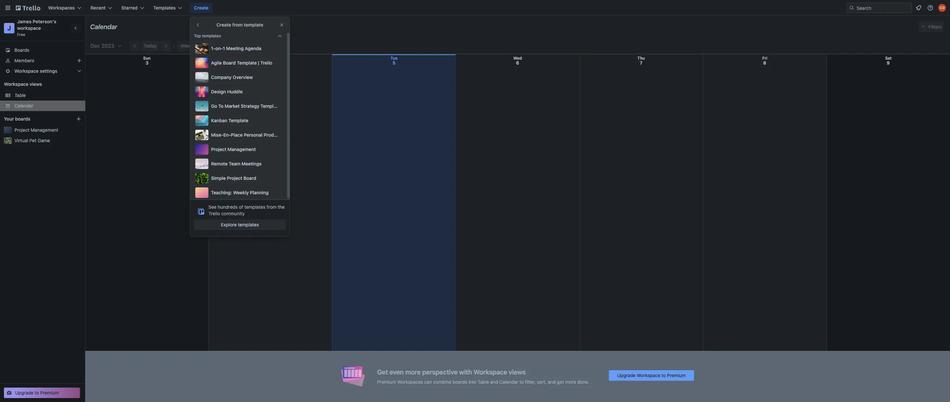 Task type: vqa. For each thing, say whether or not it's contained in the screenshot.
left Upgrade
yes



Task type: locate. For each thing, give the bounding box(es) containing it.
templates button
[[149, 3, 186, 13]]

views down workspace settings
[[30, 81, 42, 87]]

templates down see hundreds of templates from the trello community on the left bottom of page
[[238, 222, 259, 228]]

workspace inside get even more perspective with workspace views premium workspaces can combine boards into table and calendar to filter, sort, and get more done.
[[474, 369, 508, 376]]

from left the
[[267, 204, 277, 210]]

create inside create button
[[194, 5, 209, 10]]

more
[[406, 369, 421, 376], [566, 379, 576, 385]]

management up the remote team meetings button
[[228, 147, 256, 152]]

0 horizontal spatial management
[[31, 127, 58, 133]]

1 vertical spatial boards
[[453, 379, 468, 385]]

project up remote in the top of the page
[[211, 147, 227, 152]]

from inside see hundreds of templates from the trello community
[[267, 204, 277, 210]]

and left get
[[548, 379, 556, 385]]

workspaces up peterson's
[[48, 5, 75, 10]]

weekly
[[233, 190, 249, 195]]

workspace settings button
[[0, 66, 85, 76]]

1 vertical spatial table
[[478, 379, 489, 385]]

upgrade to premium
[[15, 390, 59, 396]]

0 horizontal spatial trello
[[209, 211, 220, 216]]

0 vertical spatial template
[[237, 60, 257, 66]]

meeting
[[226, 46, 244, 51]]

explore
[[221, 222, 237, 228]]

templates
[[202, 33, 221, 38], [245, 204, 266, 210], [238, 222, 259, 228]]

template down go to market strategy template button
[[229, 118, 249, 123]]

upgrade for upgrade to premium
[[15, 390, 33, 396]]

1 horizontal spatial table
[[478, 379, 489, 385]]

members
[[14, 58, 34, 63]]

menu containing 1-on-1 meeting agenda
[[194, 42, 307, 199]]

project management up team at the top left
[[211, 147, 256, 152]]

close popover image
[[279, 22, 285, 28]]

strategy
[[241, 103, 260, 109]]

0 vertical spatial project
[[14, 127, 29, 133]]

create
[[194, 5, 209, 10], [217, 22, 231, 28]]

go to market strategy template
[[211, 103, 281, 109]]

0 horizontal spatial and
[[491, 379, 499, 385]]

virtual
[[14, 138, 28, 143]]

templates inside explore templates link
[[238, 222, 259, 228]]

1 horizontal spatial to
[[520, 379, 524, 385]]

upgrade to premium link
[[4, 388, 80, 399]]

1 horizontal spatial project
[[211, 147, 227, 152]]

0 horizontal spatial to
[[35, 390, 39, 396]]

teaching: weekly planning button
[[194, 186, 283, 199]]

boards down with at the bottom of the page
[[453, 379, 468, 385]]

workspaces
[[48, 5, 75, 10], [397, 379, 423, 385]]

calendar down recent dropdown button at the top left of the page
[[90, 23, 118, 31]]

1 vertical spatial from
[[267, 204, 277, 210]]

0 vertical spatial management
[[31, 127, 58, 133]]

workspaces inside dropdown button
[[48, 5, 75, 10]]

1 horizontal spatial from
[[267, 204, 277, 210]]

james
[[17, 19, 32, 24]]

agile board template | trello button
[[194, 56, 283, 70]]

1 horizontal spatial and
[[548, 379, 556, 385]]

virtual pet game
[[14, 138, 50, 143]]

more right get
[[566, 379, 576, 385]]

templates up 1-
[[202, 33, 221, 38]]

upgrade
[[618, 373, 636, 378], [15, 390, 33, 396]]

management
[[31, 127, 58, 133], [228, 147, 256, 152]]

1 horizontal spatial boards
[[453, 379, 468, 385]]

design huddle button
[[194, 85, 283, 98]]

create button
[[190, 3, 213, 13]]

top
[[194, 33, 201, 38]]

board
[[223, 60, 236, 66], [244, 175, 256, 181]]

0 vertical spatial board
[[223, 60, 236, 66]]

design
[[211, 89, 226, 94]]

3
[[146, 60, 149, 66]]

project inside 'button'
[[211, 147, 227, 152]]

2 horizontal spatial premium
[[668, 373, 686, 378]]

get
[[557, 379, 564, 385]]

sat
[[886, 56, 892, 61]]

workspace views
[[4, 81, 42, 87]]

templates for top templates
[[202, 33, 221, 38]]

create up return to previous screen icon
[[194, 5, 209, 10]]

1 horizontal spatial views
[[509, 369, 526, 376]]

your
[[4, 116, 14, 122]]

1 horizontal spatial upgrade
[[618, 373, 636, 378]]

system
[[291, 132, 307, 138]]

recent button
[[87, 3, 116, 13]]

2 horizontal spatial project
[[227, 175, 242, 181]]

table down workspace views
[[14, 92, 26, 98]]

1 vertical spatial board
[[244, 175, 256, 181]]

even
[[390, 369, 404, 376]]

0 vertical spatial upgrade
[[618, 373, 636, 378]]

more right even
[[406, 369, 421, 376]]

trello inside see hundreds of templates from the trello community
[[209, 211, 220, 216]]

create for create
[[194, 5, 209, 10]]

0 vertical spatial workspaces
[[48, 5, 75, 10]]

0 vertical spatial trello
[[261, 60, 272, 66]]

dec
[[91, 43, 100, 49]]

open information menu image
[[928, 5, 934, 11]]

back to home image
[[16, 3, 40, 13]]

trello right |
[[261, 60, 272, 66]]

template left |
[[237, 60, 257, 66]]

8
[[764, 60, 767, 66]]

0 vertical spatial table
[[14, 92, 26, 98]]

team
[[229, 161, 241, 167]]

views up filter,
[[509, 369, 526, 376]]

hundreds
[[218, 204, 238, 210]]

|
[[258, 60, 259, 66]]

trello down see
[[209, 211, 220, 216]]

table right into
[[478, 379, 489, 385]]

calendar left filter,
[[500, 379, 519, 385]]

2 horizontal spatial calendar
[[500, 379, 519, 385]]

0 vertical spatial calendar
[[90, 23, 118, 31]]

1 horizontal spatial trello
[[261, 60, 272, 66]]

with
[[460, 369, 472, 376]]

workspaces down even
[[397, 379, 423, 385]]

workspaces button
[[44, 3, 85, 13]]

table link
[[14, 92, 81, 99]]

overview
[[233, 74, 253, 80]]

into
[[469, 379, 477, 385]]

2 vertical spatial templates
[[238, 222, 259, 228]]

fri
[[763, 56, 768, 61]]

2 vertical spatial project
[[227, 175, 242, 181]]

boards
[[15, 116, 30, 122], [453, 379, 468, 385]]

0 horizontal spatial from
[[232, 22, 243, 28]]

project down team at the top left
[[227, 175, 242, 181]]

0 vertical spatial templates
[[202, 33, 221, 38]]

1 vertical spatial trello
[[209, 211, 220, 216]]

calendar up your boards
[[14, 103, 33, 109]]

Search field
[[855, 3, 912, 13]]

done.
[[578, 379, 590, 385]]

templates inside see hundreds of templates from the trello community
[[245, 204, 266, 210]]

0 vertical spatial from
[[232, 22, 243, 28]]

0 vertical spatial create
[[194, 5, 209, 10]]

1 vertical spatial templates
[[245, 204, 266, 210]]

0 horizontal spatial premium
[[40, 390, 59, 396]]

boards right your
[[15, 116, 30, 122]]

can
[[425, 379, 432, 385]]

sun
[[143, 56, 151, 61]]

1 horizontal spatial premium
[[378, 379, 396, 385]]

menu
[[194, 42, 307, 199]]

template
[[237, 60, 257, 66], [261, 103, 281, 109], [229, 118, 249, 123]]

1 vertical spatial template
[[261, 103, 281, 109]]

project inside button
[[227, 175, 242, 181]]

0 horizontal spatial upgrade
[[15, 390, 33, 396]]

design huddle
[[211, 89, 243, 94]]

project management up pet
[[14, 127, 58, 133]]

0 horizontal spatial workspaces
[[48, 5, 75, 10]]

1 horizontal spatial board
[[244, 175, 256, 181]]

christina overa (christinaovera) image
[[939, 4, 947, 12]]

dec 2023 button
[[88, 41, 122, 51]]

2 vertical spatial calendar
[[500, 379, 519, 385]]

from left template
[[232, 22, 243, 28]]

templates
[[153, 5, 176, 10]]

project
[[14, 127, 29, 133], [211, 147, 227, 152], [227, 175, 242, 181]]

calendar
[[90, 23, 118, 31], [14, 103, 33, 109], [500, 379, 519, 385]]

create up the "top templates"
[[217, 22, 231, 28]]

create for create from template
[[217, 22, 231, 28]]

1 vertical spatial management
[[228, 147, 256, 152]]

0 horizontal spatial boards
[[15, 116, 30, 122]]

2 vertical spatial premium
[[40, 390, 59, 396]]

add board image
[[76, 116, 81, 122]]

0 horizontal spatial board
[[223, 60, 236, 66]]

1 horizontal spatial project management
[[211, 147, 256, 152]]

planning
[[250, 190, 269, 195]]

week
[[181, 43, 193, 49]]

1 horizontal spatial create
[[217, 22, 231, 28]]

mise-en-place personal productivity system
[[211, 132, 307, 138]]

templates for explore templates
[[238, 222, 259, 228]]

1 vertical spatial workspaces
[[397, 379, 423, 385]]

0 vertical spatial more
[[406, 369, 421, 376]]

7
[[640, 60, 643, 66]]

templates right of
[[245, 204, 266, 210]]

2 horizontal spatial to
[[662, 373, 666, 378]]

0 horizontal spatial project management
[[14, 127, 58, 133]]

boards link
[[0, 45, 85, 55]]

1 horizontal spatial workspaces
[[397, 379, 423, 385]]

project up virtual
[[14, 127, 29, 133]]

recent
[[91, 5, 106, 10]]

0 vertical spatial project management
[[14, 127, 58, 133]]

0 vertical spatial boards
[[15, 116, 30, 122]]

1 vertical spatial views
[[509, 369, 526, 376]]

1 vertical spatial project management
[[211, 147, 256, 152]]

1 vertical spatial to
[[520, 379, 524, 385]]

1 vertical spatial calendar
[[14, 103, 33, 109]]

1 vertical spatial premium
[[378, 379, 396, 385]]

views
[[30, 81, 42, 87], [509, 369, 526, 376]]

1 horizontal spatial management
[[228, 147, 256, 152]]

0 horizontal spatial views
[[30, 81, 42, 87]]

j link
[[4, 23, 14, 33]]

Calendar text field
[[90, 21, 118, 33]]

1 vertical spatial upgrade
[[15, 390, 33, 396]]

0 horizontal spatial create
[[194, 5, 209, 10]]

management inside 'button'
[[228, 147, 256, 152]]

1 vertical spatial project
[[211, 147, 227, 152]]

template right the strategy at the top left
[[261, 103, 281, 109]]

see
[[209, 204, 217, 210]]

your boards with 2 items element
[[4, 115, 66, 123]]

board right agile
[[223, 60, 236, 66]]

1 vertical spatial create
[[217, 22, 231, 28]]

teaching:
[[211, 190, 232, 195]]

and right into
[[491, 379, 499, 385]]

1 horizontal spatial more
[[566, 379, 576, 385]]

pet
[[29, 138, 36, 143]]

mon
[[267, 56, 275, 61]]

0 vertical spatial views
[[30, 81, 42, 87]]

management up game at the left of the page
[[31, 127, 58, 133]]

board down meetings at the top left
[[244, 175, 256, 181]]

remote
[[211, 161, 228, 167]]



Task type: describe. For each thing, give the bounding box(es) containing it.
mise-
[[211, 132, 224, 138]]

see hundreds of templates from the trello community
[[209, 204, 285, 216]]

calendar inside get even more perspective with workspace views premium workspaces can combine boards into table and calendar to filter, sort, and get more done.
[[500, 379, 519, 385]]

workspace settings
[[14, 68, 57, 74]]

to inside get even more perspective with workspace views premium workspaces can combine boards into table and calendar to filter, sort, and get more done.
[[520, 379, 524, 385]]

workspace navigation collapse icon image
[[72, 24, 81, 33]]

project management link
[[14, 127, 81, 133]]

return to previous screen image
[[195, 22, 201, 28]]

template
[[244, 22, 264, 28]]

mise-en-place personal productivity system button
[[194, 129, 307, 142]]

kanban template button
[[194, 114, 283, 127]]

project management button
[[194, 143, 283, 156]]

workspace inside dropdown button
[[14, 68, 39, 74]]

en-
[[224, 132, 231, 138]]

boards inside get even more perspective with workspace views premium workspaces can combine boards into table and calendar to filter, sort, and get more done.
[[453, 379, 468, 385]]

tue
[[391, 56, 398, 61]]

1 vertical spatial more
[[566, 379, 576, 385]]

sort,
[[537, 379, 547, 385]]

0 vertical spatial premium
[[668, 373, 686, 378]]

1
[[223, 46, 225, 51]]

simple project board
[[211, 175, 256, 181]]

primary element
[[0, 0, 951, 16]]

upgrade workspace to premium
[[618, 373, 686, 378]]

0 horizontal spatial calendar
[[14, 103, 33, 109]]

your boards
[[4, 116, 30, 122]]

0 horizontal spatial more
[[406, 369, 421, 376]]

boards
[[14, 47, 29, 53]]

to
[[219, 103, 224, 109]]

2 vertical spatial to
[[35, 390, 39, 396]]

calendar link
[[14, 103, 81, 109]]

upgrade workspace to premium link
[[609, 370, 695, 381]]

game
[[38, 138, 50, 143]]

market
[[225, 103, 240, 109]]

filter,
[[525, 379, 536, 385]]

simple
[[211, 175, 226, 181]]

1 horizontal spatial calendar
[[90, 23, 118, 31]]

settings
[[40, 68, 57, 74]]

0 horizontal spatial table
[[14, 92, 26, 98]]

table inside get even more perspective with workspace views premium workspaces can combine boards into table and calendar to filter, sort, and get more done.
[[478, 379, 489, 385]]

2023
[[101, 43, 114, 49]]

agile board template | trello
[[211, 60, 272, 66]]

huddle
[[227, 89, 243, 94]]

remote team meetings
[[211, 161, 262, 167]]

explore templates link
[[194, 220, 286, 230]]

remote team meetings button
[[194, 157, 283, 171]]

meetings
[[242, 161, 262, 167]]

agile
[[211, 60, 222, 66]]

explore templates
[[221, 222, 259, 228]]

simple project board button
[[194, 172, 283, 185]]

starred
[[121, 5, 138, 10]]

thu
[[638, 56, 645, 61]]

the
[[278, 204, 285, 210]]

company overview
[[211, 74, 253, 80]]

9
[[888, 60, 891, 66]]

workspaces inside get even more perspective with workspace views premium workspaces can combine boards into table and calendar to filter, sort, and get more done.
[[397, 379, 423, 385]]

today
[[144, 43, 157, 49]]

get even more perspective with workspace views premium workspaces can combine boards into table and calendar to filter, sort, and get more done.
[[378, 369, 590, 385]]

1-on-1 meeting agenda button
[[194, 42, 283, 55]]

project management inside 'button'
[[211, 147, 256, 152]]

upgrade for upgrade workspace to premium
[[618, 373, 636, 378]]

kanban
[[211, 118, 227, 123]]

search image
[[850, 5, 855, 10]]

j
[[7, 24, 11, 32]]

views inside get even more perspective with workspace views premium workspaces can combine boards into table and calendar to filter, sort, and get more done.
[[509, 369, 526, 376]]

company
[[211, 74, 232, 80]]

filters button
[[919, 22, 945, 32]]

of
[[239, 204, 243, 210]]

teaching: weekly planning
[[211, 190, 269, 195]]

community
[[221, 211, 245, 216]]

boards inside the your boards with 2 items element
[[15, 116, 30, 122]]

collapse image
[[277, 33, 283, 39]]

2 and from the left
[[548, 379, 556, 385]]

2 vertical spatial template
[[229, 118, 249, 123]]

on-
[[216, 46, 223, 51]]

5
[[393, 60, 396, 66]]

1 and from the left
[[491, 379, 499, 385]]

workspace
[[17, 25, 41, 31]]

dec 2023
[[91, 43, 114, 49]]

virtual pet game link
[[14, 137, 81, 144]]

0 vertical spatial to
[[662, 373, 666, 378]]

premium inside get even more perspective with workspace views premium workspaces can combine boards into table and calendar to filter, sort, and get more done.
[[378, 379, 396, 385]]

go to market strategy template button
[[194, 100, 283, 113]]

perspective
[[423, 369, 458, 376]]

1-
[[211, 46, 216, 51]]

0 horizontal spatial project
[[14, 127, 29, 133]]

1-on-1 meeting agenda
[[211, 46, 262, 51]]

company overview button
[[194, 71, 283, 84]]

today button
[[141, 41, 159, 51]]

week button
[[177, 41, 206, 51]]

starred button
[[118, 3, 148, 13]]

peterson's
[[33, 19, 56, 24]]

create from template
[[217, 22, 264, 28]]

0 notifications image
[[915, 4, 923, 12]]

trello inside button
[[261, 60, 272, 66]]

combine
[[434, 379, 452, 385]]



